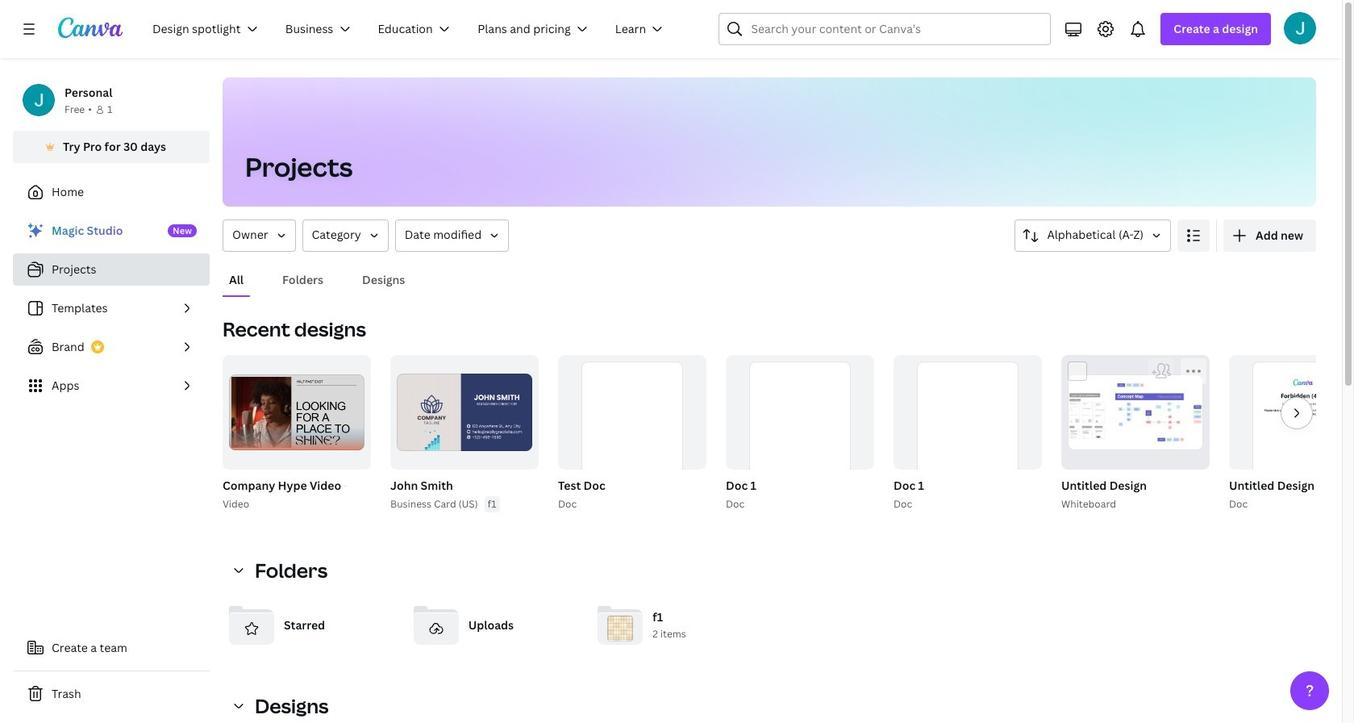 Task type: vqa. For each thing, say whether or not it's contained in the screenshot.
owner BUTTON
yes



Task type: describe. For each thing, give the bounding box(es) containing it.
12 group from the left
[[1230, 355, 1355, 505]]

7 group from the left
[[723, 355, 875, 512]]

4 group from the left
[[391, 355, 539, 470]]

6 group from the left
[[558, 355, 707, 505]]

5 group from the left
[[555, 355, 707, 512]]

john smith image
[[1285, 12, 1317, 44]]

11 group from the left
[[1227, 355, 1355, 512]]

10 group from the left
[[1062, 355, 1210, 470]]

9 group from the left
[[1059, 355, 1210, 512]]



Task type: locate. For each thing, give the bounding box(es) containing it.
Sort by button
[[1015, 219, 1172, 252]]

None search field
[[719, 13, 1052, 45]]

top level navigation element
[[142, 13, 681, 45]]

1 group from the left
[[219, 355, 371, 512]]

region
[[223, 719, 1317, 723]]

list
[[13, 215, 210, 402]]

3 group from the left
[[387, 355, 539, 512]]

group
[[219, 355, 371, 512], [223, 355, 371, 470], [387, 355, 539, 512], [391, 355, 539, 470], [555, 355, 707, 512], [558, 355, 707, 505], [723, 355, 875, 512], [891, 355, 1043, 512], [1059, 355, 1210, 512], [1062, 355, 1210, 470], [1227, 355, 1355, 512], [1230, 355, 1355, 505]]

Search search field
[[752, 14, 1019, 44]]

Category button
[[302, 219, 389, 252]]

2 group from the left
[[223, 355, 371, 470]]

8 group from the left
[[891, 355, 1043, 512]]

Owner button
[[223, 219, 296, 252]]

Date modified button
[[395, 219, 509, 252]]



